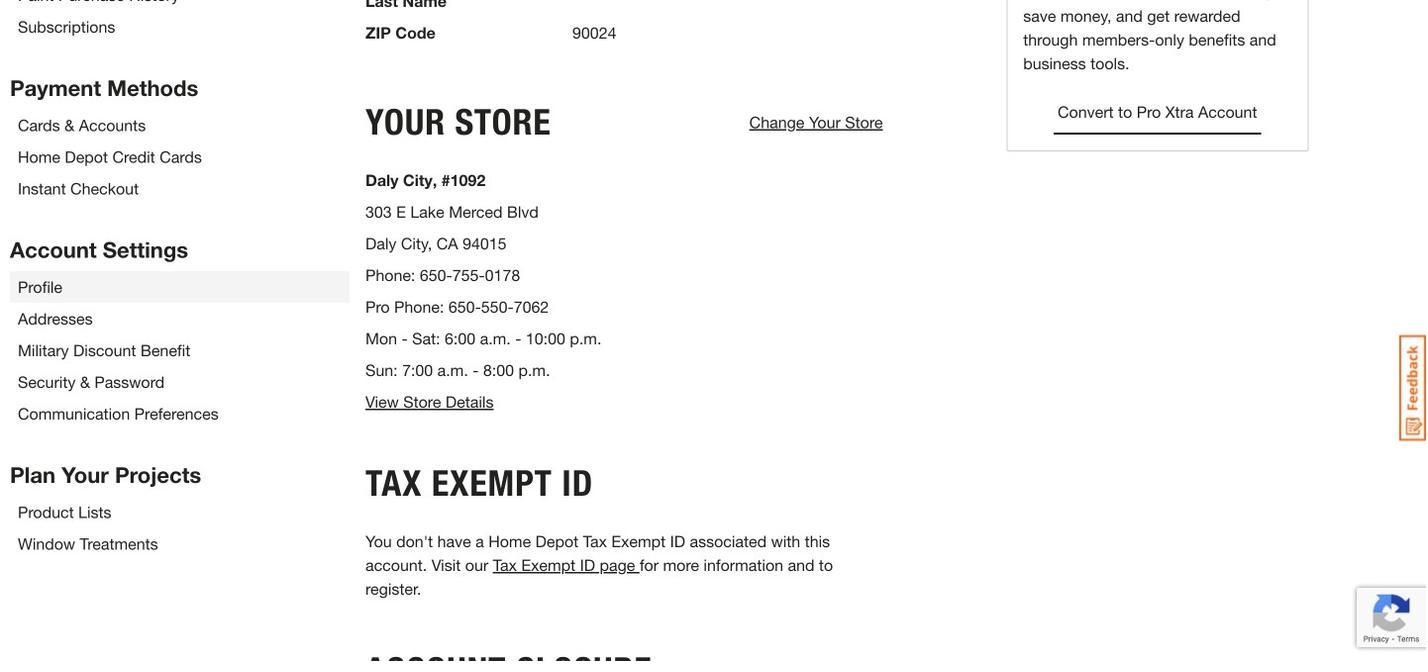 Task type: describe. For each thing, give the bounding box(es) containing it.
feedback link image
[[1400, 335, 1427, 442]]



Task type: vqa. For each thing, say whether or not it's contained in the screenshot.
the Feedback Link image
yes



